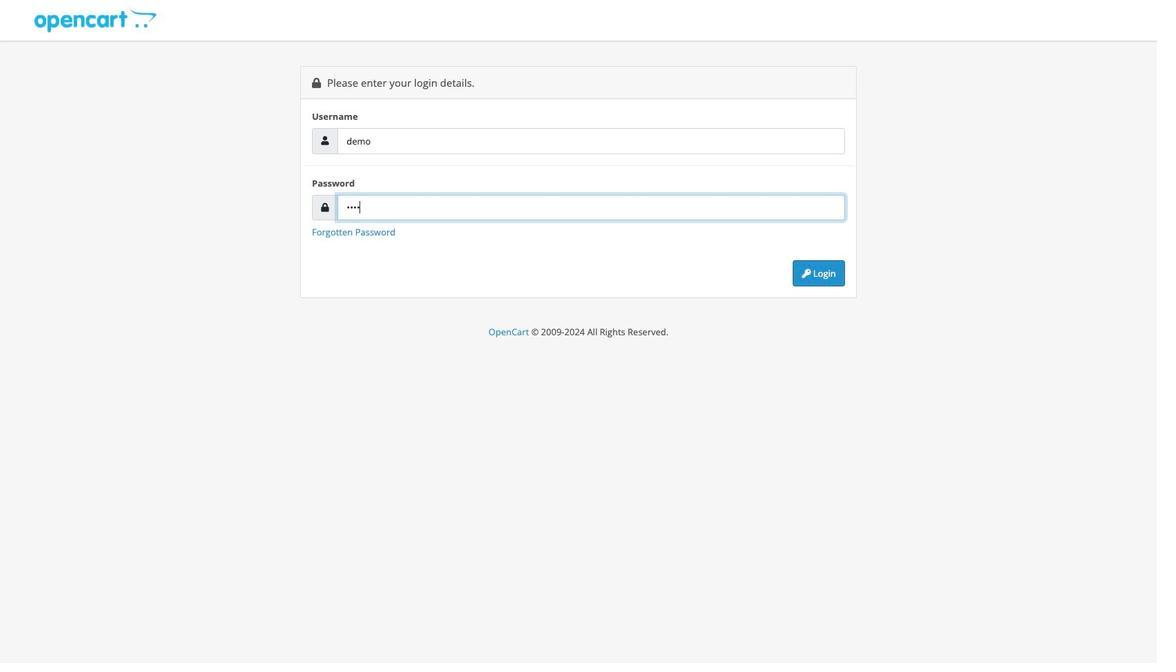 Task type: describe. For each thing, give the bounding box(es) containing it.
lock image
[[312, 78, 321, 88]]

lock image
[[321, 203, 329, 212]]

Password password field
[[338, 195, 845, 221]]

opencart image
[[33, 8, 157, 33]]



Task type: locate. For each thing, give the bounding box(es) containing it.
user image
[[321, 137, 329, 146]]

Username text field
[[338, 128, 845, 154]]

key image
[[802, 269, 811, 278]]



Task type: vqa. For each thing, say whether or not it's contained in the screenshot.
2nd Pending from the bottom
no



